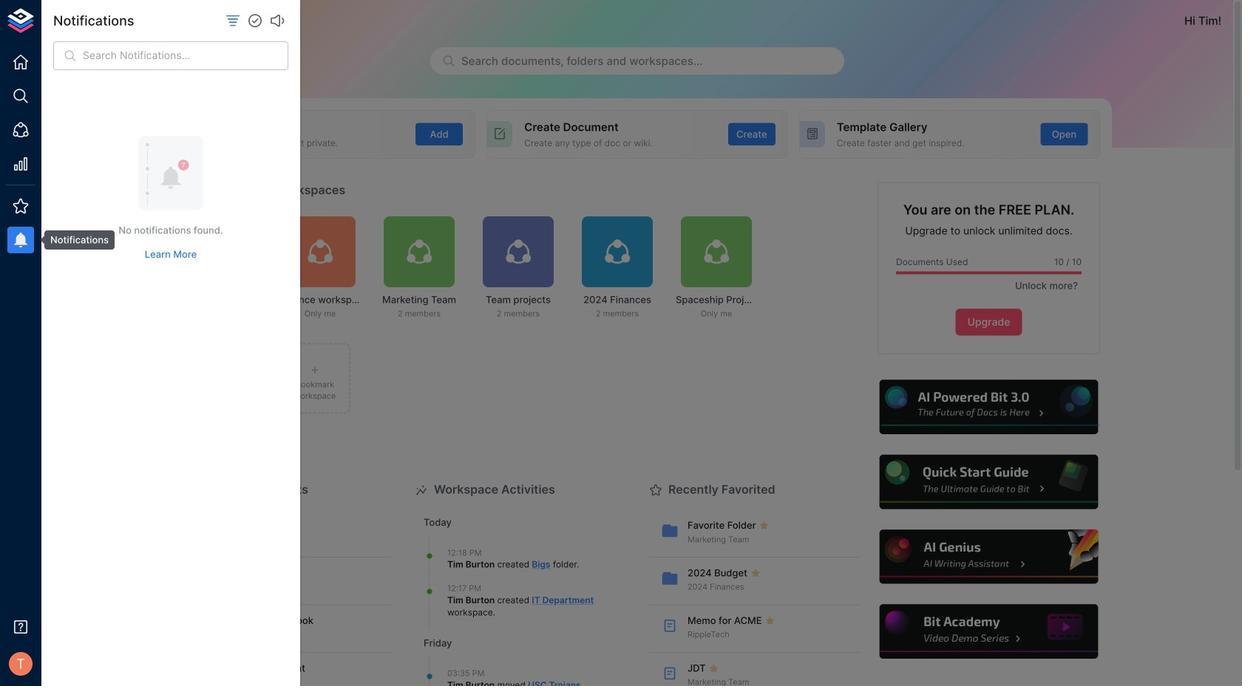 Task type: vqa. For each thing, say whether or not it's contained in the screenshot.
Sound On icon at the top of the page
yes



Task type: describe. For each thing, give the bounding box(es) containing it.
mark all read image
[[246, 12, 264, 30]]

Search Notifications... text field
[[83, 41, 288, 70]]



Task type: locate. For each thing, give the bounding box(es) containing it.
help image
[[878, 378, 1100, 437], [878, 453, 1100, 512], [878, 528, 1100, 587], [878, 603, 1100, 662]]

1 help image from the top
[[878, 378, 1100, 437]]

tooltip
[[34, 231, 115, 250]]

3 help image from the top
[[878, 528, 1100, 587]]

sound on image
[[268, 12, 286, 30]]

2 help image from the top
[[878, 453, 1100, 512]]

4 help image from the top
[[878, 603, 1100, 662]]



